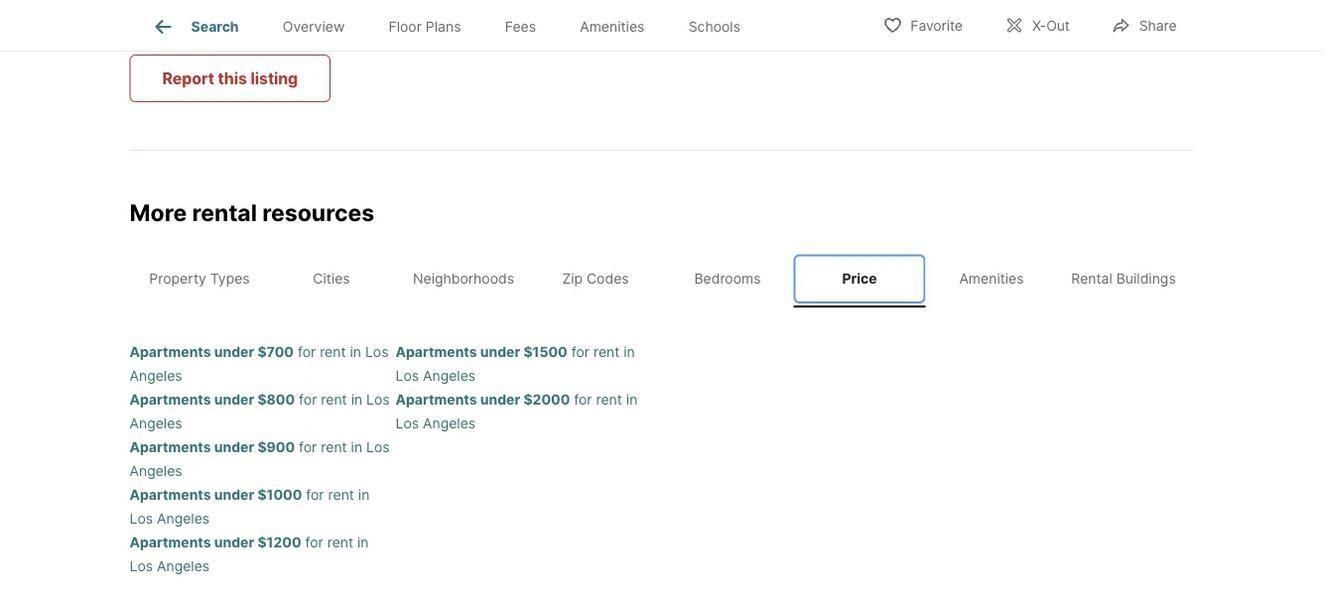 Task type: locate. For each thing, give the bounding box(es) containing it.
under left $900
[[214, 439, 254, 456]]

apartments for apartments under $1200
[[130, 534, 211, 551]]

apartments up the "apartments under $800"
[[130, 343, 211, 360]]

fees tab
[[483, 3, 558, 51]]

know.
[[582, 17, 625, 36]]

$800
[[258, 391, 295, 408]]

rent right $1500
[[594, 343, 620, 360]]

in right $1200
[[357, 534, 369, 551]]

let
[[537, 17, 556, 36]]

angeles down apartments under $2000
[[423, 415, 476, 432]]

in
[[350, 343, 361, 360], [624, 343, 635, 360], [351, 391, 362, 408], [626, 391, 638, 408], [351, 439, 362, 456], [358, 486, 370, 503], [357, 534, 369, 551]]

for rent in los angeles down $1000
[[130, 534, 369, 575]]

2 tab list from the top
[[130, 251, 1194, 308]]

under left $2000
[[480, 391, 520, 408]]

neighborhoods tab
[[398, 255, 530, 304]]

los for apartments under $1200
[[130, 558, 153, 575]]

for for $1000
[[306, 486, 324, 503]]

search
[[191, 18, 239, 35]]

for right $800
[[299, 391, 317, 408]]

for right $1200
[[305, 534, 323, 551]]

1 horizontal spatial amenities
[[959, 271, 1024, 287]]

under left $1200
[[214, 534, 254, 551]]

floor plans tab
[[367, 3, 483, 51]]

rent right the $700
[[320, 343, 346, 360]]

in right $800
[[351, 391, 362, 408]]

for rent in los angeles for $1000
[[130, 486, 370, 527]]

angeles for apartments under $800
[[130, 415, 182, 432]]

for for $700
[[298, 343, 316, 360]]

fees
[[505, 18, 536, 35]]

apartments down the "apartments under $800"
[[130, 439, 211, 456]]

x-out
[[1032, 17, 1070, 34]]

$700
[[258, 343, 294, 360]]

apartments down apartments under $1500
[[396, 391, 477, 408]]

apartments under $700
[[130, 343, 294, 360]]

angeles down apartments under $900
[[130, 463, 182, 479]]

report
[[162, 68, 214, 88]]

amenities
[[580, 18, 645, 35], [959, 271, 1024, 287]]

apartments down apartments under $900
[[130, 486, 211, 503]]

in for $1200
[[357, 534, 369, 551]]

for right $1500
[[571, 343, 590, 360]]

for right the $700
[[298, 343, 316, 360]]

amenities tab
[[558, 3, 667, 51], [926, 255, 1058, 304]]

report this listing
[[162, 68, 298, 88]]

apartments under $900
[[130, 439, 295, 456]]

for rent in los angeles for $1500
[[396, 343, 635, 384]]

more
[[130, 198, 187, 226]]

report this listing button
[[130, 54, 331, 102]]

apartments
[[130, 343, 211, 360], [396, 343, 477, 360], [130, 391, 211, 408], [396, 391, 477, 408], [130, 439, 211, 456], [130, 486, 211, 503], [130, 534, 211, 551]]

under left $800
[[214, 391, 254, 408]]

0 horizontal spatial amenities
[[580, 18, 645, 35]]

under left the $700
[[214, 343, 254, 360]]

overview
[[283, 18, 345, 35]]

tab list containing search
[[130, 0, 778, 51]]

fishy,
[[493, 17, 532, 36]]

very
[[238, 17, 271, 36]]

if
[[351, 17, 361, 36]]

for rent in los angeles for $2000
[[396, 391, 638, 432]]

angeles
[[130, 367, 182, 384], [423, 367, 476, 384], [130, 415, 182, 432], [423, 415, 476, 432], [130, 463, 182, 479], [157, 510, 210, 527], [157, 558, 210, 575]]

rental buildings
[[1071, 271, 1176, 287]]

we
[[130, 17, 153, 36]]

under for $700
[[214, 343, 254, 360]]

zip codes tab
[[530, 255, 662, 304]]

price tab
[[794, 255, 926, 304]]

under for $1500
[[480, 343, 520, 360]]

1 vertical spatial tab list
[[130, 251, 1194, 308]]

for right $2000
[[574, 391, 592, 408]]

angeles down the apartments under $1200
[[157, 558, 210, 575]]

for right $1000
[[306, 486, 324, 503]]

apartments down apartments under $700
[[130, 391, 211, 408]]

for rent in los angeles up $1000
[[130, 439, 390, 479]]

resources
[[262, 198, 374, 226]]

in right $2000
[[626, 391, 638, 408]]

tab list containing property types
[[130, 251, 1194, 308]]

for
[[298, 343, 316, 360], [571, 343, 590, 360], [299, 391, 317, 408], [574, 391, 592, 408], [299, 439, 317, 456], [306, 486, 324, 503], [305, 534, 323, 551]]

favorite
[[911, 17, 963, 34]]

for rent in los angeles up $2000
[[396, 343, 635, 384]]

schools
[[689, 18, 741, 35]]

in right $1000
[[358, 486, 370, 503]]

in for $800
[[351, 391, 362, 408]]

apartments under $2000
[[396, 391, 570, 408]]

rent right $2000
[[596, 391, 622, 408]]

for rent in los angeles up $800
[[130, 343, 389, 384]]

more rental resources heading
[[130, 198, 1194, 251]]

in for $1000
[[358, 486, 370, 503]]

share button
[[1095, 4, 1194, 45]]

1 tab list from the top
[[130, 0, 778, 51]]

rent
[[320, 343, 346, 360], [594, 343, 620, 360], [321, 391, 347, 408], [596, 391, 622, 408], [321, 439, 347, 456], [328, 486, 354, 503], [327, 534, 354, 551]]

in down the cities tab
[[350, 343, 361, 360]]

los for apartments under $900
[[366, 439, 390, 456]]

under
[[214, 343, 254, 360], [480, 343, 520, 360], [214, 391, 254, 408], [480, 391, 520, 408], [214, 439, 254, 456], [214, 486, 254, 503], [214, 534, 254, 551]]

rent right $800
[[321, 391, 347, 408]]

rent right $1200
[[327, 534, 354, 551]]

favorite button
[[866, 4, 980, 45]]

angeles down apartments under $700
[[130, 367, 182, 384]]

rent for apartments under $800
[[321, 391, 347, 408]]

for rent in los angeles up $1200
[[130, 486, 370, 527]]

under left $1500
[[480, 343, 520, 360]]

under left $1000
[[214, 486, 254, 503]]

for rent in los angeles
[[130, 343, 389, 384], [396, 343, 635, 384], [130, 391, 390, 432], [396, 391, 638, 432], [130, 439, 390, 479], [130, 486, 370, 527], [130, 534, 369, 575]]

los for apartments under $2000
[[396, 415, 419, 432]]

apartments for apartments under $2000
[[396, 391, 477, 408]]

rental
[[192, 198, 257, 226]]

for rent in los angeles up $900
[[130, 391, 390, 432]]

rent for apartments under $2000
[[596, 391, 622, 408]]

angeles down apartments under $1500
[[423, 367, 476, 384]]

1 vertical spatial amenities
[[959, 271, 1024, 287]]

bedrooms tab
[[662, 255, 794, 304]]

1 vertical spatial amenities tab
[[926, 255, 1058, 304]]

apartments down apartments under $1000
[[130, 534, 211, 551]]

property types tab
[[134, 255, 266, 304]]

rent right $900
[[321, 439, 347, 456]]

los
[[365, 343, 389, 360], [396, 367, 419, 384], [366, 391, 390, 408], [396, 415, 419, 432], [366, 439, 390, 456], [130, 510, 153, 527], [130, 558, 153, 575]]

in right $900
[[351, 439, 362, 456]]

codes
[[587, 271, 629, 287]]

rent right $1000
[[328, 486, 354, 503]]

$2000
[[524, 391, 570, 408]]

for for $1500
[[571, 343, 590, 360]]

under for $800
[[214, 391, 254, 408]]

under for $1000
[[214, 486, 254, 503]]

neighborhoods
[[413, 271, 514, 287]]

in down "codes"
[[624, 343, 635, 360]]

rent for apartments under $700
[[320, 343, 346, 360]]

under for $900
[[214, 439, 254, 456]]

for rent in los angeles down $1500
[[396, 391, 638, 432]]

for rent in los angeles for $1200
[[130, 534, 369, 575]]

$1000
[[258, 486, 302, 503]]

0 vertical spatial amenities tab
[[558, 3, 667, 51]]

in for $1500
[[624, 343, 635, 360]]

tab list
[[130, 0, 778, 51], [130, 251, 1194, 308]]

out
[[1046, 17, 1070, 34]]

angeles for apartments under $700
[[130, 367, 182, 384]]

for for $900
[[299, 439, 317, 456]]

angeles for apartments under $1000
[[157, 510, 210, 527]]

apartments up apartments under $2000
[[396, 343, 477, 360]]

angeles up the apartments under $1200
[[157, 510, 210, 527]]

for right $900
[[299, 439, 317, 456]]

angeles up apartments under $900
[[130, 415, 182, 432]]

0 vertical spatial tab list
[[130, 0, 778, 51]]



Task type: vqa. For each thing, say whether or not it's contained in the screenshot.
Ft related to 3,355 sq ft
no



Task type: describe. For each thing, give the bounding box(es) containing it.
los for apartments under $1000
[[130, 510, 153, 527]]

floor
[[389, 18, 422, 35]]

angeles for apartments under $900
[[130, 463, 182, 479]]

apartments for apartments under $1000
[[130, 486, 211, 503]]

bedrooms
[[694, 271, 761, 287]]

us
[[560, 17, 578, 36]]

for rent in los angeles for $800
[[130, 391, 390, 432]]

apartments under $1000
[[130, 486, 302, 503]]

apartments for apartments under $1500
[[396, 343, 477, 360]]

for rent in los angeles for $900
[[130, 439, 390, 479]]

listing
[[251, 68, 298, 88]]

floor plans
[[389, 18, 461, 35]]

rent for apartments under $1000
[[328, 486, 354, 503]]

types
[[210, 271, 250, 287]]

this
[[218, 68, 247, 88]]

price
[[842, 271, 877, 287]]

we take fraud very seriously. if something looks fishy, let us know.
[[130, 17, 625, 36]]

1 horizontal spatial amenities tab
[[926, 255, 1058, 304]]

0 vertical spatial amenities
[[580, 18, 645, 35]]

zip codes
[[562, 271, 629, 287]]

property types
[[149, 271, 250, 287]]

apartments for apartments under $800
[[130, 391, 211, 408]]

angeles for apartments under $1200
[[157, 558, 210, 575]]

in for $700
[[350, 343, 361, 360]]

under for $2000
[[480, 391, 520, 408]]

apartments under $1200
[[130, 534, 301, 551]]

looks
[[449, 17, 488, 36]]

for for $1200
[[305, 534, 323, 551]]

fraud
[[194, 17, 234, 36]]

rental buildings tab
[[1058, 255, 1190, 304]]

rent for apartments under $900
[[321, 439, 347, 456]]

for for $800
[[299, 391, 317, 408]]

plans
[[426, 18, 461, 35]]

search link
[[151, 15, 239, 39]]

for rent in los angeles for $700
[[130, 343, 389, 384]]

schools tab
[[667, 3, 763, 51]]

in for $2000
[[626, 391, 638, 408]]

angeles for apartments under $2000
[[423, 415, 476, 432]]

rent for apartments under $1200
[[327, 534, 354, 551]]

los for apartments under $800
[[366, 391, 390, 408]]

for for $2000
[[574, 391, 592, 408]]

los for apartments under $1500
[[396, 367, 419, 384]]

buildings
[[1117, 271, 1176, 287]]

rental
[[1071, 271, 1113, 287]]

los for apartments under $700
[[365, 343, 389, 360]]

share
[[1139, 17, 1177, 34]]

x-
[[1032, 17, 1047, 34]]

apartments under $800
[[130, 391, 295, 408]]

x-out button
[[988, 4, 1087, 45]]

apartments under $1500
[[396, 343, 568, 360]]

$1200
[[258, 534, 301, 551]]

in for $900
[[351, 439, 362, 456]]

0 horizontal spatial amenities tab
[[558, 3, 667, 51]]

seriously.
[[276, 17, 346, 36]]

$900
[[258, 439, 295, 456]]

take
[[158, 17, 190, 36]]

zip
[[562, 271, 583, 287]]

something
[[365, 17, 444, 36]]

property
[[149, 271, 206, 287]]

apartments for apartments under $900
[[130, 439, 211, 456]]

cities
[[313, 271, 350, 287]]

angeles for apartments under $1500
[[423, 367, 476, 384]]

$1500
[[524, 343, 568, 360]]

rent for apartments under $1500
[[594, 343, 620, 360]]

cities tab
[[266, 255, 398, 304]]

under for $1200
[[214, 534, 254, 551]]

overview tab
[[261, 3, 367, 51]]

more rental resources
[[130, 198, 374, 226]]

apartments for apartments under $700
[[130, 343, 211, 360]]



